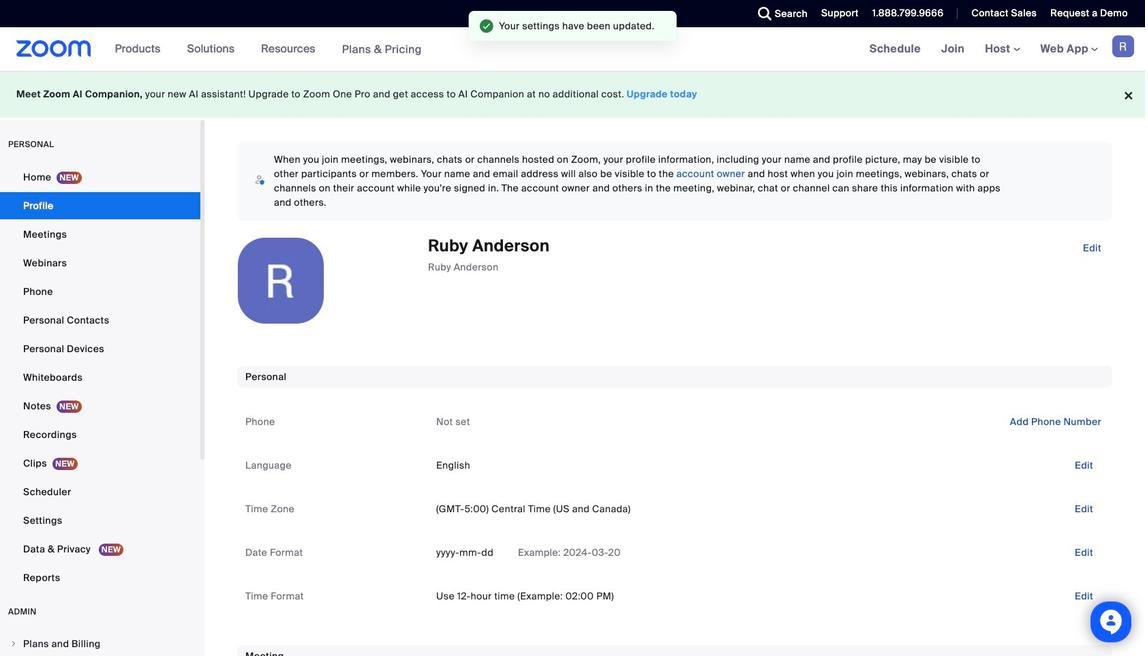Task type: vqa. For each thing, say whether or not it's contained in the screenshot.
EDIT USER PHOTO
yes



Task type: locate. For each thing, give the bounding box(es) containing it.
meetings navigation
[[860, 27, 1146, 72]]

success image
[[480, 19, 494, 33]]

banner
[[0, 27, 1146, 72]]

product information navigation
[[105, 27, 432, 72]]

personal menu menu
[[0, 164, 200, 593]]

footer
[[0, 71, 1146, 118]]

menu item
[[0, 631, 200, 657]]



Task type: describe. For each thing, give the bounding box(es) containing it.
profile picture image
[[1113, 35, 1135, 57]]

zoom logo image
[[16, 40, 91, 57]]

edit user photo image
[[270, 275, 292, 287]]

user photo image
[[238, 238, 324, 324]]

right image
[[10, 640, 18, 648]]



